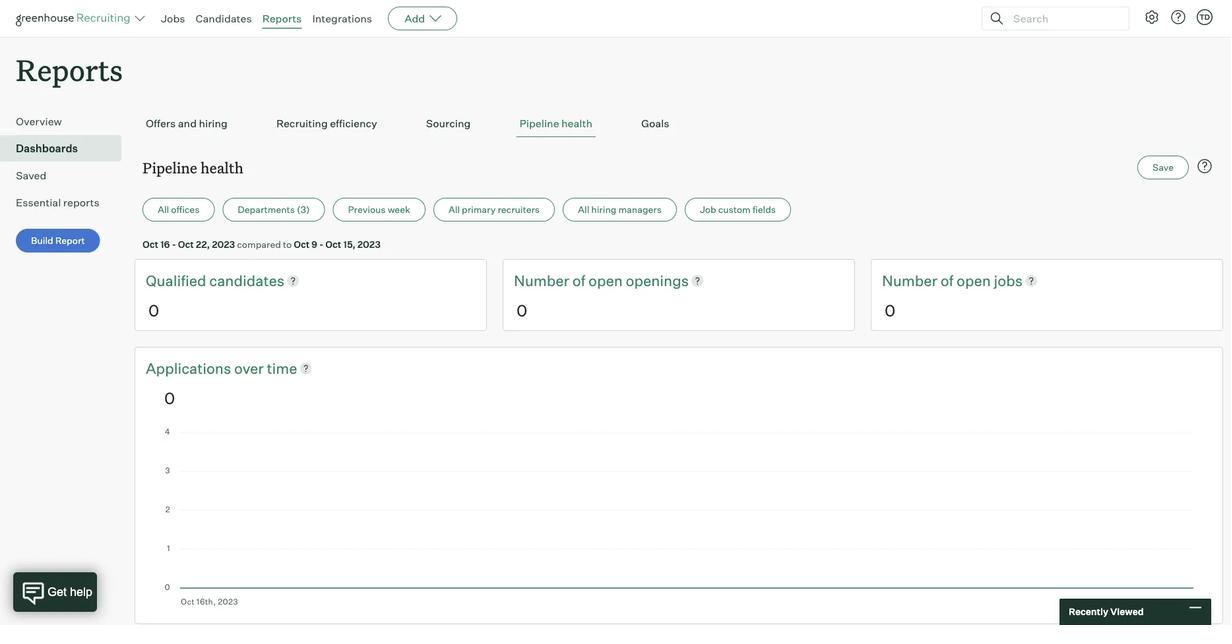 Task type: describe. For each thing, give the bounding box(es) containing it.
1 vertical spatial pipeline
[[143, 158, 197, 177]]

offers and hiring button
[[143, 110, 231, 137]]

open for openings
[[589, 272, 623, 290]]

time link
[[267, 358, 297, 379]]

1 oct from the left
[[143, 239, 158, 250]]

of for jobs
[[941, 272, 954, 290]]

essential reports
[[16, 196, 99, 209]]

goals button
[[638, 110, 673, 137]]

2 - from the left
[[319, 239, 324, 250]]

offices
[[171, 204, 200, 216]]

to
[[283, 239, 292, 250]]

all hiring managers button
[[563, 198, 677, 222]]

all for all hiring managers
[[578, 204, 590, 216]]

hiring inside tab list
[[199, 117, 228, 130]]

xychart image
[[164, 429, 1194, 607]]

job custom fields
[[700, 204, 776, 216]]

recently viewed
[[1069, 607, 1144, 618]]

all for all primary recruiters
[[449, 204, 460, 216]]

and
[[178, 117, 197, 130]]

td button
[[1197, 9, 1213, 25]]

open link for openings
[[589, 271, 626, 291]]

all primary recruiters button
[[433, 198, 555, 222]]

15,
[[343, 239, 356, 250]]

1 2023 from the left
[[212, 239, 235, 250]]

jobs link
[[994, 271, 1023, 291]]

previous week button
[[333, 198, 426, 222]]

save button
[[1138, 156, 1189, 180]]

2 2023 from the left
[[358, 239, 381, 250]]

22,
[[196, 239, 210, 250]]

over
[[234, 359, 264, 378]]

report
[[55, 235, 85, 247]]

build report button
[[16, 229, 100, 253]]

build
[[31, 235, 53, 247]]

integrations link
[[312, 12, 372, 25]]

recruiting efficiency
[[276, 117, 377, 130]]

build report
[[31, 235, 85, 247]]

health inside button
[[562, 117, 593, 130]]

offers and hiring
[[146, 117, 228, 130]]

pipeline inside button
[[520, 117, 559, 130]]

qualified link
[[146, 271, 209, 291]]

previous week
[[348, 204, 410, 216]]

overview link
[[16, 114, 116, 129]]

essential
[[16, 196, 61, 209]]

efficiency
[[330, 117, 377, 130]]

1 vertical spatial health
[[201, 158, 244, 177]]

candidates
[[209, 272, 285, 290]]

16
[[160, 239, 170, 250]]

custom
[[718, 204, 751, 216]]

openings
[[626, 272, 689, 290]]

jobs
[[161, 12, 185, 25]]

of link for openings
[[573, 271, 589, 291]]

candidates
[[196, 12, 252, 25]]

all hiring managers
[[578, 204, 662, 216]]

Search text field
[[1010, 9, 1117, 28]]

1 vertical spatial pipeline health
[[143, 158, 244, 177]]

goals
[[641, 117, 670, 130]]

viewed
[[1111, 607, 1144, 618]]

overview
[[16, 115, 62, 128]]

candidates link
[[209, 271, 285, 291]]

faq image
[[1197, 159, 1213, 174]]

applications link
[[146, 358, 234, 379]]

recruiters
[[498, 204, 540, 216]]

9
[[312, 239, 318, 250]]

oct 16 - oct 22, 2023 compared to oct 9 - oct 15, 2023
[[143, 239, 381, 250]]

fields
[[753, 204, 776, 216]]

tab list containing offers and hiring
[[143, 110, 1216, 137]]

over link
[[234, 358, 267, 379]]

add button
[[388, 7, 457, 30]]

sourcing
[[426, 117, 471, 130]]

previous
[[348, 204, 386, 216]]

pipeline health button
[[516, 110, 596, 137]]

openings link
[[626, 271, 689, 291]]

number link for jobs
[[882, 271, 941, 291]]

add
[[405, 12, 425, 25]]



Task type: vqa. For each thing, say whether or not it's contained in the screenshot.
openings's Number
yes



Task type: locate. For each thing, give the bounding box(es) containing it.
td
[[1200, 13, 1210, 21]]

pipeline health inside button
[[520, 117, 593, 130]]

1 horizontal spatial number
[[882, 272, 938, 290]]

saved
[[16, 169, 46, 182]]

1 horizontal spatial number link
[[882, 271, 941, 291]]

0 horizontal spatial number
[[514, 272, 569, 290]]

0 vertical spatial pipeline
[[520, 117, 559, 130]]

number link for openings
[[514, 271, 573, 291]]

0 horizontal spatial number of open
[[514, 272, 626, 290]]

number
[[514, 272, 569, 290], [882, 272, 938, 290]]

all left the primary
[[449, 204, 460, 216]]

2 horizontal spatial all
[[578, 204, 590, 216]]

3 all from the left
[[578, 204, 590, 216]]

departments
[[238, 204, 295, 216]]

number link
[[514, 271, 573, 291], [882, 271, 941, 291]]

0 horizontal spatial pipeline health
[[143, 158, 244, 177]]

job
[[700, 204, 716, 216]]

offers
[[146, 117, 176, 130]]

td button
[[1195, 7, 1216, 28]]

1 all from the left
[[158, 204, 169, 216]]

greenhouse recruiting image
[[16, 11, 135, 26]]

open for jobs
[[957, 272, 991, 290]]

oct left 15,
[[326, 239, 341, 250]]

primary
[[462, 204, 496, 216]]

oct left 22,
[[178, 239, 194, 250]]

all left managers
[[578, 204, 590, 216]]

1 horizontal spatial pipeline
[[520, 117, 559, 130]]

1 horizontal spatial 2023
[[358, 239, 381, 250]]

dashboards
[[16, 142, 78, 155]]

number for jobs
[[882, 272, 938, 290]]

1 horizontal spatial open
[[957, 272, 991, 290]]

2 open link from the left
[[957, 271, 994, 291]]

all offices
[[158, 204, 200, 216]]

1 horizontal spatial of
[[941, 272, 954, 290]]

1 - from the left
[[172, 239, 176, 250]]

1 horizontal spatial hiring
[[592, 204, 617, 216]]

configure image
[[1144, 9, 1160, 25]]

0 horizontal spatial -
[[172, 239, 176, 250]]

0 horizontal spatial 2023
[[212, 239, 235, 250]]

number of open for jobs
[[882, 272, 994, 290]]

2023 right 22,
[[212, 239, 235, 250]]

time
[[267, 359, 297, 378]]

0 horizontal spatial open
[[589, 272, 623, 290]]

reports
[[63, 196, 99, 209]]

1 horizontal spatial of link
[[941, 271, 957, 291]]

0 horizontal spatial number link
[[514, 271, 573, 291]]

recruiting efficiency button
[[273, 110, 381, 137]]

departments (3)
[[238, 204, 310, 216]]

of link
[[573, 271, 589, 291], [941, 271, 957, 291]]

1 horizontal spatial number of open
[[882, 272, 994, 290]]

save
[[1153, 162, 1174, 173]]

1 of link from the left
[[573, 271, 589, 291]]

open link for jobs
[[957, 271, 994, 291]]

1 open link from the left
[[589, 271, 626, 291]]

2 of link from the left
[[941, 271, 957, 291]]

of
[[573, 272, 586, 290], [941, 272, 954, 290]]

- right 16
[[172, 239, 176, 250]]

2023 right 15,
[[358, 239, 381, 250]]

reports
[[262, 12, 302, 25], [16, 50, 123, 89]]

reports down greenhouse recruiting image
[[16, 50, 123, 89]]

compared
[[237, 239, 281, 250]]

hiring left managers
[[592, 204, 617, 216]]

open left openings
[[589, 272, 623, 290]]

integrations
[[312, 12, 372, 25]]

1 horizontal spatial pipeline health
[[520, 117, 593, 130]]

2 open from the left
[[957, 272, 991, 290]]

1 horizontal spatial health
[[562, 117, 593, 130]]

3 oct from the left
[[294, 239, 310, 250]]

applications
[[146, 359, 231, 378]]

(3)
[[297, 204, 310, 216]]

all
[[158, 204, 169, 216], [449, 204, 460, 216], [578, 204, 590, 216]]

pipeline health
[[520, 117, 593, 130], [143, 158, 244, 177]]

1 horizontal spatial all
[[449, 204, 460, 216]]

recently
[[1069, 607, 1109, 618]]

number for openings
[[514, 272, 569, 290]]

all left offices
[[158, 204, 169, 216]]

1 horizontal spatial reports
[[262, 12, 302, 25]]

qualified
[[146, 272, 209, 290]]

0 horizontal spatial open link
[[589, 271, 626, 291]]

2 number from the left
[[882, 272, 938, 290]]

reports right candidates link
[[262, 12, 302, 25]]

essential reports link
[[16, 195, 116, 211]]

all offices button
[[143, 198, 215, 222]]

0 horizontal spatial of
[[573, 272, 586, 290]]

0 horizontal spatial health
[[201, 158, 244, 177]]

candidates link
[[196, 12, 252, 25]]

oct
[[143, 239, 158, 250], [178, 239, 194, 250], [294, 239, 310, 250], [326, 239, 341, 250]]

of for openings
[[573, 272, 586, 290]]

number of open
[[514, 272, 626, 290], [882, 272, 994, 290]]

oct left 9 at the left top
[[294, 239, 310, 250]]

week
[[388, 204, 410, 216]]

sourcing button
[[423, 110, 474, 137]]

0 vertical spatial pipeline health
[[520, 117, 593, 130]]

all for all offices
[[158, 204, 169, 216]]

recruiting
[[276, 117, 328, 130]]

1 vertical spatial hiring
[[592, 204, 617, 216]]

1 horizontal spatial open link
[[957, 271, 994, 291]]

tab list
[[143, 110, 1216, 137]]

1 of from the left
[[573, 272, 586, 290]]

jobs link
[[161, 12, 185, 25]]

2 all from the left
[[449, 204, 460, 216]]

managers
[[619, 204, 662, 216]]

open left the jobs
[[957, 272, 991, 290]]

hiring right and
[[199, 117, 228, 130]]

0 horizontal spatial all
[[158, 204, 169, 216]]

0 horizontal spatial pipeline
[[143, 158, 197, 177]]

4 oct from the left
[[326, 239, 341, 250]]

2 oct from the left
[[178, 239, 194, 250]]

1 horizontal spatial -
[[319, 239, 324, 250]]

pipeline
[[520, 117, 559, 130], [143, 158, 197, 177]]

1 number of open from the left
[[514, 272, 626, 290]]

2 number link from the left
[[882, 271, 941, 291]]

departments (3) button
[[223, 198, 325, 222]]

job custom fields button
[[685, 198, 791, 222]]

applications over
[[146, 359, 267, 378]]

jobs
[[994, 272, 1023, 290]]

open link
[[589, 271, 626, 291], [957, 271, 994, 291]]

2 number of open from the left
[[882, 272, 994, 290]]

reports link
[[262, 12, 302, 25]]

1 number from the left
[[514, 272, 569, 290]]

saved link
[[16, 168, 116, 184]]

0 vertical spatial hiring
[[199, 117, 228, 130]]

- right 9 at the left top
[[319, 239, 324, 250]]

0 horizontal spatial hiring
[[199, 117, 228, 130]]

2023
[[212, 239, 235, 250], [358, 239, 381, 250]]

open
[[589, 272, 623, 290], [957, 272, 991, 290]]

all primary recruiters
[[449, 204, 540, 216]]

2 of from the left
[[941, 272, 954, 290]]

1 open from the left
[[589, 272, 623, 290]]

oct left 16
[[143, 239, 158, 250]]

0 horizontal spatial reports
[[16, 50, 123, 89]]

dashboards link
[[16, 141, 116, 157]]

health
[[562, 117, 593, 130], [201, 158, 244, 177]]

0 horizontal spatial of link
[[573, 271, 589, 291]]

0 vertical spatial health
[[562, 117, 593, 130]]

0 vertical spatial reports
[[262, 12, 302, 25]]

of link for jobs
[[941, 271, 957, 291]]

1 number link from the left
[[514, 271, 573, 291]]

1 vertical spatial reports
[[16, 50, 123, 89]]

hiring
[[199, 117, 228, 130], [592, 204, 617, 216]]

number of open for openings
[[514, 272, 626, 290]]

-
[[172, 239, 176, 250], [319, 239, 324, 250]]



